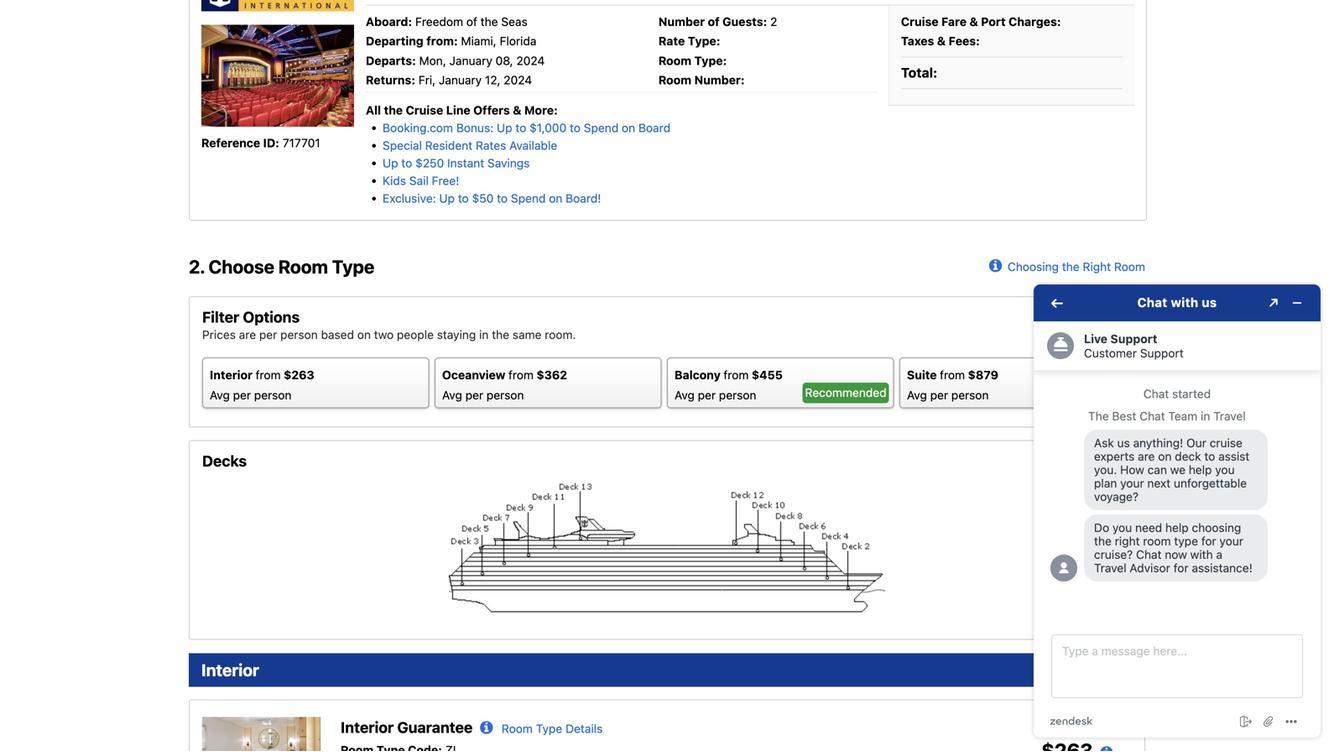 Task type: describe. For each thing, give the bounding box(es) containing it.
filter
[[202, 308, 240, 326]]

0 vertical spatial january
[[450, 54, 493, 67]]

1 vertical spatial spend
[[511, 192, 546, 205]]

number of guests: 2 rate type: room type: room number:
[[659, 15, 778, 87]]

interior guarantee image
[[202, 717, 328, 751]]

line
[[446, 103, 471, 117]]

person for $362
[[487, 388, 524, 402]]

1 vertical spatial on
[[549, 192, 563, 205]]

id:
[[263, 136, 280, 150]]

suite
[[908, 368, 937, 382]]

cruise fare & port charges: taxes & fees:
[[902, 15, 1062, 48]]

1 vertical spatial up
[[383, 156, 398, 170]]

free!
[[432, 174, 460, 188]]

cruise inside the cruise fare & port charges: taxes & fees:
[[902, 15, 939, 28]]

freedom
[[416, 15, 464, 28]]

2
[[771, 15, 778, 28]]

departs:
[[366, 54, 416, 67]]

same
[[513, 328, 542, 342]]

returns:
[[366, 73, 416, 87]]

fare
[[942, 15, 967, 28]]

fees:
[[949, 34, 980, 48]]

avg for suite from $879 avg per person
[[908, 388, 928, 402]]

1 horizontal spatial type
[[536, 722, 563, 736]]

from for suite
[[940, 368, 966, 382]]

717701
[[283, 136, 320, 150]]

kids sail free! link
[[383, 174, 460, 188]]

1 vertical spatial &
[[938, 34, 946, 48]]

guarantee
[[397, 718, 473, 737]]

recommended
[[806, 386, 887, 400]]

charges:
[[1009, 15, 1062, 28]]

2.
[[189, 256, 205, 278]]

mon,
[[419, 54, 446, 67]]

options
[[243, 308, 300, 326]]

all
[[366, 103, 381, 117]]

oceanview from $362 avg per person
[[442, 368, 568, 402]]

number:
[[695, 73, 745, 87]]

to right $1,000
[[570, 121, 581, 135]]

interior guarantee
[[341, 718, 473, 737]]

aboard: freedom of the seas departing from: miami, florida departs: mon, january 08, 2024 returns: fri, january 12, 2024
[[366, 15, 545, 87]]

person for $263
[[254, 388, 292, 402]]

booking.com
[[383, 121, 453, 135]]

2. choose room type
[[189, 256, 375, 278]]

exclusive:
[[383, 192, 436, 205]]

freedom of the seas image
[[201, 25, 354, 127]]

bonus:
[[457, 121, 494, 135]]

rates
[[476, 139, 507, 153]]

avg for balcony from $455 avg per person
[[675, 388, 695, 402]]

filters
[[1099, 309, 1133, 322]]

balcony
[[675, 368, 721, 382]]

clear
[[1068, 309, 1096, 322]]

right
[[1083, 260, 1112, 274]]

avg for oceanview from $362 avg per person
[[442, 388, 462, 402]]

per for interior from $263 avg per person
[[233, 388, 251, 402]]

per for suite from $879 avg per person
[[931, 388, 949, 402]]

more:
[[525, 103, 558, 117]]

clear             filters link
[[1068, 309, 1133, 322]]

decks
[[202, 452, 247, 470]]

total:
[[902, 64, 938, 80]]

interior for interior guarantee
[[341, 718, 394, 737]]

2 horizontal spatial up
[[497, 121, 513, 135]]

special
[[383, 139, 422, 153]]

$250
[[416, 156, 444, 170]]

person for $455
[[719, 388, 757, 402]]

08,
[[496, 54, 513, 67]]

oceanview
[[442, 368, 506, 382]]

per for balcony from $455 avg per person
[[698, 388, 716, 402]]

$50
[[472, 192, 494, 205]]

special resident rates available link
[[383, 139, 558, 153]]

person for prices
[[281, 328, 318, 342]]

to left $50
[[458, 192, 469, 205]]

staying
[[437, 328, 476, 342]]

per for oceanview from $362 avg per person
[[466, 388, 484, 402]]

reference
[[201, 136, 260, 150]]

info circle image
[[480, 720, 499, 737]]

royal caribbean image
[[201, 0, 354, 11]]

1 vertical spatial type:
[[695, 54, 727, 67]]

to down special
[[402, 156, 412, 170]]

filter         options
[[202, 308, 300, 326]]

$263
[[284, 368, 315, 382]]

from for balcony
[[724, 368, 749, 382]]

& inside the all the cruise line offers & more: booking.com bonus: up to $1,000 to spend on board special resident rates available up to $250 instant savings kids sail free! exclusive: up to $50 to spend on board!
[[513, 103, 522, 117]]



Task type: locate. For each thing, give the bounding box(es) containing it.
interior down prices
[[210, 368, 253, 382]]

0 horizontal spatial of
[[467, 15, 478, 28]]

the
[[481, 15, 498, 28], [384, 103, 403, 117], [1063, 260, 1080, 274], [492, 328, 510, 342]]

0 vertical spatial &
[[970, 15, 979, 28]]

person for $879
[[952, 388, 989, 402]]

avg inside oceanview from $362 avg per person
[[442, 388, 462, 402]]

person down oceanview
[[487, 388, 524, 402]]

2 vertical spatial up
[[439, 192, 455, 205]]

of inside aboard: freedom of the seas departing from: miami, florida departs: mon, january 08, 2024 returns: fri, january 12, 2024
[[467, 15, 478, 28]]

rate
[[659, 34, 685, 48]]

from
[[256, 368, 281, 382], [509, 368, 534, 382], [724, 368, 749, 382], [940, 368, 966, 382], [1067, 721, 1092, 734]]

1 vertical spatial january
[[439, 73, 482, 87]]

avg down the suite
[[908, 388, 928, 402]]

& up booking.com bonus: up to $1,000 to spend on board "link" at the top of page
[[513, 103, 522, 117]]

person inside suite from $879 avg per person
[[952, 388, 989, 402]]

type left details on the bottom left
[[536, 722, 563, 736]]

2 vertical spatial interior
[[341, 718, 394, 737]]

1 vertical spatial cruise
[[406, 103, 444, 117]]

3 avg from the left
[[675, 388, 695, 402]]

avg inside interior from $263 avg per person
[[210, 388, 230, 402]]

0 vertical spatial spend
[[584, 121, 619, 135]]

room.
[[545, 328, 576, 342]]

2 vertical spatial &
[[513, 103, 522, 117]]

of up miami,
[[467, 15, 478, 28]]

person inside interior from $263 avg per person
[[254, 388, 292, 402]]

offers
[[474, 103, 510, 117]]

sail
[[410, 174, 429, 188]]

interior up interior guarantee 'image'
[[201, 660, 259, 680]]

person down '$455'
[[719, 388, 757, 402]]

&
[[970, 15, 979, 28], [938, 34, 946, 48], [513, 103, 522, 117]]

board!
[[566, 192, 602, 205]]

cruise inside the all the cruise line offers & more: booking.com bonus: up to $1,000 to spend on board special resident rates available up to $250 instant savings kids sail free! exclusive: up to $50 to spend on board!
[[406, 103, 444, 117]]

$1,000
[[530, 121, 567, 135]]

1 horizontal spatial cruise
[[902, 15, 939, 28]]

per
[[259, 328, 277, 342], [233, 388, 251, 402], [466, 388, 484, 402], [698, 388, 716, 402], [931, 388, 949, 402]]

on
[[622, 121, 636, 135], [549, 192, 563, 205], [357, 328, 371, 342]]

from inside oceanview from $362 avg per person
[[509, 368, 534, 382]]

0 vertical spatial up
[[497, 121, 513, 135]]

person down options
[[281, 328, 318, 342]]

cruise
[[902, 15, 939, 28], [406, 103, 444, 117]]

per down balcony
[[698, 388, 716, 402]]

exclusive: up to $50 to spend on board! link
[[383, 192, 602, 205]]

the inside 'clear             filters prices are per person based on                  two                                                          people                               staying in the         same          room.'
[[492, 328, 510, 342]]

per inside 'clear             filters prices are per person based on                  two                                                          people                               staying in the         same          room.'
[[259, 328, 277, 342]]

person down $879
[[952, 388, 989, 402]]

type: down number
[[688, 34, 721, 48]]

1 horizontal spatial on
[[549, 192, 563, 205]]

interior for interior
[[201, 660, 259, 680]]

2 horizontal spatial &
[[970, 15, 979, 28]]

january up line
[[439, 73, 482, 87]]

1 horizontal spatial &
[[938, 34, 946, 48]]

of left guests:
[[708, 15, 720, 28]]

per down oceanview
[[466, 388, 484, 402]]

type: up number:
[[695, 54, 727, 67]]

the right in
[[492, 328, 510, 342]]

board
[[639, 121, 671, 135]]

the inside choosing the right room link
[[1063, 260, 1080, 274]]

january
[[450, 54, 493, 67], [439, 73, 482, 87]]

resident
[[425, 139, 473, 153]]

per inside oceanview from $362 avg per person
[[466, 388, 484, 402]]

& left port
[[970, 15, 979, 28]]

2 of from the left
[[708, 15, 720, 28]]

up down offers on the top of page
[[497, 121, 513, 135]]

clear             filters prices are per person based on                  two                                                          people                               staying in the         same          room.
[[202, 309, 1133, 342]]

people
[[397, 328, 434, 342]]

0 horizontal spatial &
[[513, 103, 522, 117]]

up to $250 instant savings link
[[383, 156, 530, 170]]

person inside 'clear             filters prices are per person based on                  two                                                          people                               staying in the         same          room.'
[[281, 328, 318, 342]]

up down "free!"
[[439, 192, 455, 205]]

to up available
[[516, 121, 527, 135]]

reference id: 717701
[[201, 136, 320, 150]]

cruise up taxes
[[902, 15, 939, 28]]

avg down balcony
[[675, 388, 695, 402]]

0 horizontal spatial spend
[[511, 192, 546, 205]]

1 horizontal spatial of
[[708, 15, 720, 28]]

the inside aboard: freedom of the seas departing from: miami, florida departs: mon, january 08, 2024 returns: fri, january 12, 2024
[[481, 15, 498, 28]]

on inside 'clear             filters prices are per person based on                  two                                                          people                               staying in the         same          room.'
[[357, 328, 371, 342]]

$879
[[969, 368, 999, 382]]

to
[[516, 121, 527, 135], [570, 121, 581, 135], [402, 156, 412, 170], [458, 192, 469, 205], [497, 192, 508, 205]]

per inside balcony from $455 avg per person
[[698, 388, 716, 402]]

from:
[[427, 34, 458, 48]]

room
[[659, 54, 692, 67], [659, 73, 692, 87], [279, 256, 328, 278], [1115, 260, 1146, 274], [502, 722, 533, 736]]

2024
[[517, 54, 545, 67], [504, 73, 532, 87]]

booking.com bonus: up to $1,000 to spend on board link
[[383, 121, 671, 135]]

details
[[566, 722, 603, 736]]

2024 down florida
[[517, 54, 545, 67]]

miami,
[[461, 34, 497, 48]]

port
[[982, 15, 1006, 28]]

on left the two
[[357, 328, 371, 342]]

per down the suite
[[931, 388, 949, 402]]

2 vertical spatial on
[[357, 328, 371, 342]]

avg for interior from $263 avg per person
[[210, 388, 230, 402]]

from for oceanview
[[509, 368, 534, 382]]

per down options
[[259, 328, 277, 342]]

1 vertical spatial 2024
[[504, 73, 532, 87]]

person
[[281, 328, 318, 342], [254, 388, 292, 402], [487, 388, 524, 402], [719, 388, 757, 402], [952, 388, 989, 402]]

2 horizontal spatial on
[[622, 121, 636, 135]]

person down $263
[[254, 388, 292, 402]]

kids
[[383, 174, 406, 188]]

avg
[[210, 388, 230, 402], [442, 388, 462, 402], [675, 388, 695, 402], [908, 388, 928, 402]]

savings
[[488, 156, 530, 170]]

0 vertical spatial on
[[622, 121, 636, 135]]

of inside number of guests: 2 rate type: room type: room number:
[[708, 15, 720, 28]]

1 horizontal spatial spend
[[584, 121, 619, 135]]

on left board
[[622, 121, 636, 135]]

2 avg from the left
[[442, 388, 462, 402]]

interior for interior from $263 avg per person
[[210, 368, 253, 382]]

of
[[467, 15, 478, 28], [708, 15, 720, 28]]

suite from $879 avg per person
[[908, 368, 999, 402]]

taxes
[[902, 34, 935, 48]]

per inside interior from $263 avg per person
[[233, 388, 251, 402]]

person inside oceanview from $362 avg per person
[[487, 388, 524, 402]]

all the cruise line offers & more: booking.com bonus: up to $1,000 to spend on board special resident rates available up to $250 instant savings kids sail free! exclusive: up to $50 to spend on board!
[[366, 103, 671, 205]]

0 horizontal spatial up
[[383, 156, 398, 170]]

info circle image
[[990, 255, 1008, 272]]

avg down oceanview
[[442, 388, 462, 402]]

number
[[659, 15, 705, 28]]

avg inside suite from $879 avg per person
[[908, 388, 928, 402]]

spend down savings
[[511, 192, 546, 205]]

seas
[[502, 15, 528, 28]]

choosing
[[1008, 260, 1060, 274]]

1 horizontal spatial up
[[439, 192, 455, 205]]

the left right at right
[[1063, 260, 1080, 274]]

interior from $263 avg per person
[[210, 368, 315, 402]]

per down are
[[233, 388, 251, 402]]

fri,
[[419, 73, 436, 87]]

choosing the right room link
[[990, 255, 1146, 274]]

florida
[[500, 34, 537, 48]]

$455
[[752, 368, 783, 382]]

choosing the right room
[[1008, 260, 1146, 274]]

interior
[[210, 368, 253, 382], [201, 660, 259, 680], [341, 718, 394, 737]]

from inside suite from $879 avg per person
[[940, 368, 966, 382]]

2024 down 08,
[[504, 73, 532, 87]]

type:
[[688, 34, 721, 48], [695, 54, 727, 67]]

balcony from $455 avg per person
[[675, 368, 783, 402]]

0 horizontal spatial cruise
[[406, 103, 444, 117]]

0 horizontal spatial type
[[332, 256, 375, 278]]

aboard:
[[366, 15, 412, 28]]

guests:
[[723, 15, 768, 28]]

type up based
[[332, 256, 375, 278]]

instant
[[447, 156, 485, 170]]

the right all
[[384, 103, 403, 117]]

are
[[239, 328, 256, 342]]

to right $50
[[497, 192, 508, 205]]

1 avg from the left
[[210, 388, 230, 402]]

prices
[[202, 328, 236, 342]]

1 vertical spatial type
[[536, 722, 563, 736]]

room type details
[[499, 722, 603, 736]]

1 vertical spatial interior
[[201, 660, 259, 680]]

interior left guarantee
[[341, 718, 394, 737]]

avg down prices
[[210, 388, 230, 402]]

based
[[321, 328, 354, 342]]

per inside suite from $879 avg per person
[[931, 388, 949, 402]]

available
[[510, 139, 558, 153]]

two
[[374, 328, 394, 342]]

on left board!
[[549, 192, 563, 205]]

from for interior
[[256, 368, 281, 382]]

choose
[[209, 256, 275, 278]]

person inside balcony from $455 avg per person
[[719, 388, 757, 402]]

the inside the all the cruise line offers & more: booking.com bonus: up to $1,000 to spend on board special resident rates available up to $250 instant savings kids sail free! exclusive: up to $50 to spend on board!
[[384, 103, 403, 117]]

from inside interior from $263 avg per person
[[256, 368, 281, 382]]

0 vertical spatial 2024
[[517, 54, 545, 67]]

in
[[479, 328, 489, 342]]

departing
[[366, 34, 424, 48]]

0 horizontal spatial on
[[357, 328, 371, 342]]

up up 'kids'
[[383, 156, 398, 170]]

$362
[[537, 368, 568, 382]]

1 of from the left
[[467, 15, 478, 28]]

spend
[[584, 121, 619, 135], [511, 192, 546, 205]]

per for clear             filters prices are per person based on                  two                                                          people                               staying in the         same          room.
[[259, 328, 277, 342]]

avg inside balcony from $455 avg per person
[[675, 388, 695, 402]]

type
[[332, 256, 375, 278], [536, 722, 563, 736]]

4 avg from the left
[[908, 388, 928, 402]]

0 vertical spatial type:
[[688, 34, 721, 48]]

cruise up booking.com
[[406, 103, 444, 117]]

0 vertical spatial cruise
[[902, 15, 939, 28]]

room type details link
[[480, 720, 603, 737]]

& left fees:
[[938, 34, 946, 48]]

12,
[[485, 73, 501, 87]]

0 vertical spatial interior
[[210, 368, 253, 382]]

interior inside interior from $263 avg per person
[[210, 368, 253, 382]]

0 vertical spatial type
[[332, 256, 375, 278]]

the up miami,
[[481, 15, 498, 28]]

january down miami,
[[450, 54, 493, 67]]

from inside balcony from $455 avg per person
[[724, 368, 749, 382]]

spend right $1,000
[[584, 121, 619, 135]]

average price per person image
[[1098, 745, 1116, 751]]



Task type: vqa. For each thing, say whether or not it's contained in the screenshot.


